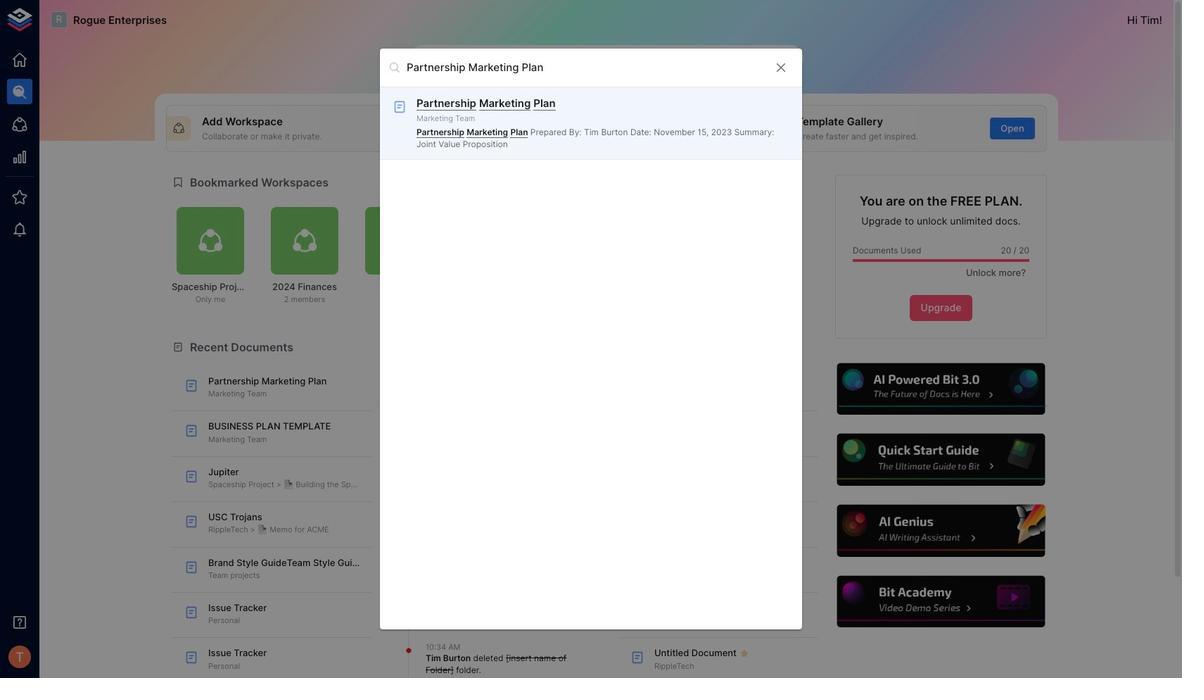 Task type: vqa. For each thing, say whether or not it's contained in the screenshot.
the Dec to the middle
no



Task type: locate. For each thing, give the bounding box(es) containing it.
dialog
[[380, 48, 803, 630]]

4 help image from the top
[[836, 574, 1048, 630]]

help image
[[836, 361, 1048, 417], [836, 432, 1048, 488], [836, 503, 1048, 559], [836, 574, 1048, 630]]

1 help image from the top
[[836, 361, 1048, 417]]



Task type: describe. For each thing, give the bounding box(es) containing it.
3 help image from the top
[[836, 503, 1048, 559]]

2 help image from the top
[[836, 432, 1048, 488]]

Search documents, folders and workspaces... text field
[[407, 57, 763, 78]]



